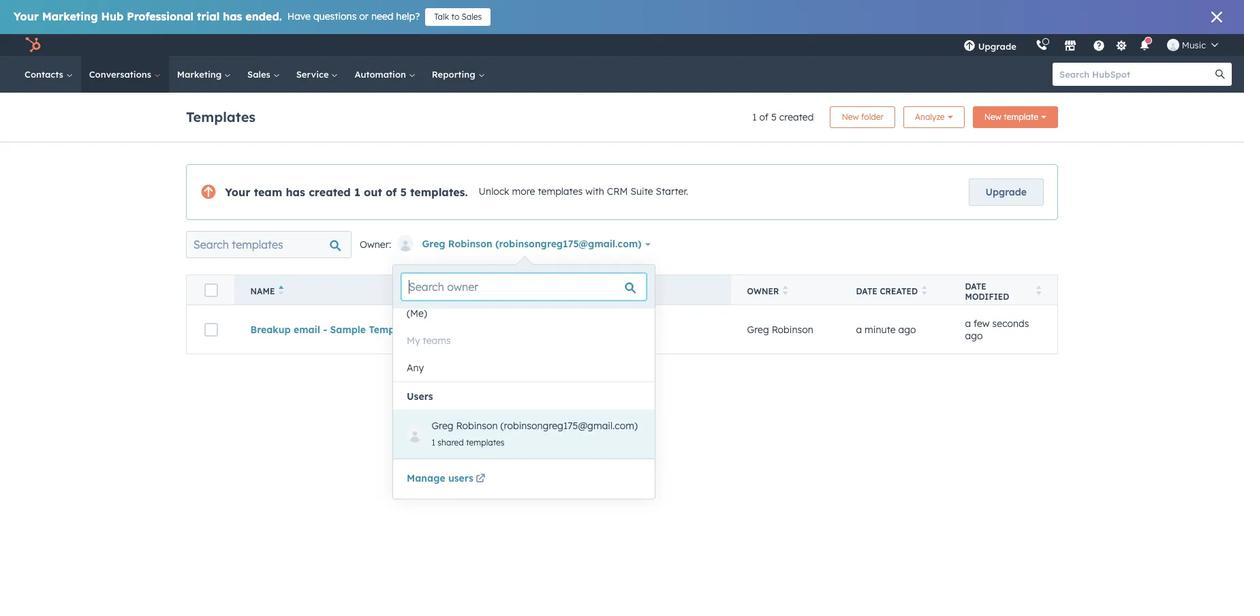 Task type: describe. For each thing, give the bounding box(es) containing it.
greg robinson (robinsongreg175@gmail.com)
[[422, 238, 642, 250]]

press to sort. image for date modified
[[1037, 286, 1042, 295]]

help button
[[1088, 34, 1111, 56]]

Search search field
[[186, 231, 352, 258]]

manage users
[[407, 472, 474, 485]]

0 horizontal spatial ago
[[899, 324, 917, 336]]

help image
[[1093, 40, 1106, 52]]

starter.
[[656, 186, 689, 198]]

upgrade image
[[964, 40, 976, 52]]

press to sort. element for date modified
[[1037, 286, 1042, 297]]

new folder
[[842, 112, 884, 122]]

your team has created 1 out of 5 templates.
[[225, 185, 468, 199]]

owner
[[748, 286, 780, 297]]

help?
[[396, 10, 420, 22]]

menu containing music
[[954, 34, 1229, 56]]

hub
[[101, 10, 124, 23]]

automation
[[355, 69, 409, 80]]

more
[[512, 186, 536, 198]]

team
[[254, 185, 282, 199]]

seconds
[[993, 317, 1030, 330]]

need
[[372, 10, 394, 22]]

conversations link
[[81, 56, 169, 93]]

(me)
[[407, 307, 427, 320]]

marketplaces button
[[1057, 34, 1085, 56]]

(me) button
[[393, 300, 655, 327]]

unlock
[[479, 186, 510, 198]]

analyze button
[[904, 106, 965, 128]]

users
[[449, 472, 474, 485]]

date created button
[[840, 275, 949, 305]]

a for a minute ago
[[857, 324, 863, 336]]

press to sort. element for owner
[[784, 286, 789, 297]]

your for your team has created 1 out of 5 templates.
[[225, 185, 251, 199]]

your marketing hub professional trial has ended. have questions or need help?
[[14, 10, 420, 23]]

new template
[[985, 112, 1039, 122]]

new for new folder
[[842, 112, 860, 122]]

any button
[[393, 355, 655, 382]]

date modified
[[966, 281, 1010, 302]]

date created
[[857, 286, 918, 297]]

manage users link
[[407, 472, 488, 488]]

my teams
[[407, 335, 451, 347]]

robinson for greg robinson
[[772, 324, 814, 336]]

settings link
[[1114, 38, 1131, 52]]

notifications button
[[1134, 34, 1157, 56]]

manage
[[407, 472, 446, 485]]

Search owner search field
[[402, 273, 647, 301]]

marketplaces image
[[1065, 40, 1077, 52]]

search button
[[1209, 63, 1233, 86]]

date modified button
[[949, 275, 1058, 305]]

press to sort. image for owner
[[784, 286, 789, 295]]

new template button
[[973, 106, 1059, 128]]

contacts link
[[16, 56, 81, 93]]

templates banner
[[186, 102, 1059, 128]]

sample
[[330, 324, 366, 336]]

calling icon button
[[1031, 36, 1054, 54]]

greg robinson (robinsongreg175@gmail.com) button
[[397, 228, 660, 261]]

close image
[[1212, 12, 1223, 22]]

sales inside sales link
[[248, 69, 273, 80]]

users
[[407, 391, 433, 403]]

service
[[296, 69, 332, 80]]

notifications image
[[1139, 40, 1151, 52]]

ago inside a few seconds ago
[[966, 330, 983, 342]]

minute
[[865, 324, 896, 336]]

teams
[[423, 335, 451, 347]]

my
[[407, 335, 420, 347]]

unlock more templates with crm suite starter.
[[479, 186, 689, 198]]

5 inside templates banner
[[772, 111, 777, 123]]

music button
[[1160, 34, 1227, 56]]

new folder button
[[831, 106, 896, 128]]

name
[[251, 286, 275, 297]]

created for has
[[309, 185, 351, 199]]

templates.
[[410, 185, 468, 199]]

questions
[[314, 10, 357, 22]]

breakup email - sample template link
[[251, 324, 413, 336]]

talk
[[434, 12, 449, 22]]

search image
[[1216, 70, 1226, 79]]

modified
[[966, 291, 1010, 302]]

shared
[[438, 438, 464, 448]]

template
[[1004, 112, 1039, 122]]



Task type: vqa. For each thing, say whether or not it's contained in the screenshot.
banner
no



Task type: locate. For each thing, give the bounding box(es) containing it.
1 horizontal spatial templates
[[538, 186, 583, 198]]

created left press to sort. icon
[[880, 286, 918, 297]]

(robinsongreg175@gmail.com) inside dropdown button
[[496, 238, 642, 250]]

robinson up name button
[[449, 238, 493, 250]]

upgrade
[[979, 41, 1017, 52], [986, 186, 1027, 198]]

date up 'minute'
[[857, 286, 878, 297]]

press to sort. element inside date created button
[[923, 286, 928, 297]]

calling icon image
[[1036, 40, 1048, 52]]

0 vertical spatial sales
[[462, 12, 482, 22]]

with
[[586, 186, 605, 198]]

crm
[[607, 186, 628, 198]]

0 horizontal spatial has
[[223, 10, 242, 23]]

greg
[[422, 238, 446, 250], [748, 324, 770, 336], [432, 420, 454, 432]]

1 horizontal spatial date
[[966, 281, 987, 291]]

templates left with
[[538, 186, 583, 198]]

a few seconds ago
[[966, 317, 1030, 342]]

contacts
[[25, 69, 66, 80]]

greg down "owner" on the top of the page
[[748, 324, 770, 336]]

2 vertical spatial robinson
[[456, 420, 498, 432]]

ended.
[[246, 10, 282, 23]]

breakup
[[251, 324, 291, 336]]

folder
[[862, 112, 884, 122]]

(robinsongreg175@gmail.com) down the unlock more templates with crm suite starter.
[[496, 238, 642, 250]]

0 horizontal spatial date
[[857, 286, 878, 297]]

press to sort. element inside owner button
[[784, 286, 789, 297]]

0 vertical spatial robinson
[[449, 238, 493, 250]]

date
[[966, 281, 987, 291], [857, 286, 878, 297]]

to
[[452, 12, 460, 22]]

1 vertical spatial greg
[[748, 324, 770, 336]]

1 vertical spatial has
[[286, 185, 305, 199]]

0 horizontal spatial of
[[386, 185, 397, 199]]

0 horizontal spatial new
[[842, 112, 860, 122]]

created inside date created button
[[880, 286, 918, 297]]

conversations
[[89, 69, 154, 80]]

created inside templates banner
[[780, 111, 814, 123]]

0 vertical spatial greg
[[422, 238, 446, 250]]

service link
[[288, 56, 347, 93]]

a left 'minute'
[[857, 324, 863, 336]]

date inside button
[[857, 286, 878, 297]]

out
[[364, 185, 382, 199]]

owner button
[[731, 275, 840, 305]]

ascending sort. press to sort descending. element
[[279, 286, 284, 297]]

any
[[407, 362, 424, 374]]

0 vertical spatial 5
[[772, 111, 777, 123]]

sales right to
[[462, 12, 482, 22]]

ago left seconds
[[966, 330, 983, 342]]

0 horizontal spatial press to sort. image
[[784, 286, 789, 295]]

a for a few seconds ago
[[966, 317, 972, 330]]

new for new template
[[985, 112, 1002, 122]]

1 horizontal spatial a
[[966, 317, 972, 330]]

marketing up the templates
[[177, 69, 224, 80]]

press to sort. image inside date modified button
[[1037, 286, 1042, 295]]

greg inside dropdown button
[[422, 238, 446, 250]]

created left "new folder" button
[[780, 111, 814, 123]]

1 horizontal spatial 5
[[772, 111, 777, 123]]

press to sort. element right "owner" on the top of the page
[[784, 286, 789, 297]]

greg down templates.
[[422, 238, 446, 250]]

analyze
[[916, 112, 945, 122]]

1 vertical spatial templates
[[466, 438, 505, 448]]

your up hubspot image
[[14, 10, 39, 23]]

1
[[753, 111, 757, 123], [354, 185, 361, 199], [432, 438, 436, 448]]

robinson up shared
[[456, 420, 498, 432]]

greg robinson
[[748, 324, 814, 336]]

menu item
[[1027, 34, 1029, 56]]

1 of 5 created
[[753, 111, 814, 123]]

0 horizontal spatial press to sort. element
[[784, 286, 789, 297]]

1 horizontal spatial ago
[[966, 330, 983, 342]]

0 vertical spatial has
[[223, 10, 242, 23]]

1 vertical spatial 5
[[400, 185, 407, 199]]

templates
[[538, 186, 583, 198], [466, 438, 505, 448]]

created for 5
[[780, 111, 814, 123]]

templates inside greg robinson (robinsongreg175@gmail.com) 1 shared templates
[[466, 438, 505, 448]]

name button
[[234, 275, 731, 305]]

1 vertical spatial sales
[[248, 69, 273, 80]]

your for your marketing hub professional trial has ended. have questions or need help?
[[14, 10, 39, 23]]

new inside new template popup button
[[985, 112, 1002, 122]]

professional
[[127, 10, 194, 23]]

reporting
[[432, 69, 478, 80]]

1 vertical spatial robinson
[[772, 324, 814, 336]]

a inside a few seconds ago
[[966, 317, 972, 330]]

0 vertical spatial created
[[780, 111, 814, 123]]

1 horizontal spatial new
[[985, 112, 1002, 122]]

date up the "few"
[[966, 281, 987, 291]]

1 vertical spatial created
[[309, 185, 351, 199]]

1 horizontal spatial press to sort. element
[[923, 286, 928, 297]]

0 vertical spatial upgrade
[[979, 41, 1017, 52]]

users button
[[393, 385, 655, 408]]

1 vertical spatial 1
[[354, 185, 361, 199]]

1 horizontal spatial created
[[780, 111, 814, 123]]

robinson
[[449, 238, 493, 250], [772, 324, 814, 336], [456, 420, 498, 432]]

1 horizontal spatial sales
[[462, 12, 482, 22]]

new left folder
[[842, 112, 860, 122]]

1 vertical spatial (robinsongreg175@gmail.com)
[[501, 420, 638, 432]]

menu
[[954, 34, 1229, 56]]

2 press to sort. element from the left
[[923, 286, 928, 297]]

1 horizontal spatial has
[[286, 185, 305, 199]]

sales left service
[[248, 69, 273, 80]]

0 horizontal spatial sales
[[248, 69, 273, 80]]

2 new from the left
[[985, 112, 1002, 122]]

a minute ago
[[857, 324, 917, 336]]

press to sort. image inside owner button
[[784, 286, 789, 295]]

robinson for greg robinson (robinsongreg175@gmail.com)
[[449, 238, 493, 250]]

my teams button
[[393, 327, 655, 355]]

0 horizontal spatial 1
[[354, 185, 361, 199]]

list box containing (me)
[[393, 300, 655, 459]]

greg for greg robinson (robinsongreg175@gmail.com)
[[422, 238, 446, 250]]

sales inside the talk to sales button
[[462, 12, 482, 22]]

date for date modified
[[966, 281, 987, 291]]

created
[[780, 111, 814, 123], [309, 185, 351, 199], [880, 286, 918, 297]]

0 vertical spatial (robinsongreg175@gmail.com)
[[496, 238, 642, 250]]

0 vertical spatial of
[[760, 111, 769, 123]]

robinson down owner button
[[772, 324, 814, 336]]

0 horizontal spatial templates
[[466, 438, 505, 448]]

marketing
[[42, 10, 98, 23], [177, 69, 224, 80]]

1 vertical spatial your
[[225, 185, 251, 199]]

talk to sales button
[[426, 8, 491, 26]]

hubspot image
[[25, 37, 41, 53]]

1 press to sort. image from the left
[[784, 286, 789, 295]]

press to sort. element for date created
[[923, 286, 928, 297]]

greg robinson (robinsongreg175@gmail.com) option
[[407, 410, 655, 459]]

ago right 'minute'
[[899, 324, 917, 336]]

a left the "few"
[[966, 317, 972, 330]]

marketing left the hub
[[42, 10, 98, 23]]

greg for greg robinson
[[748, 324, 770, 336]]

1 vertical spatial marketing
[[177, 69, 224, 80]]

owner:
[[360, 239, 391, 251]]

0 vertical spatial templates
[[538, 186, 583, 198]]

date inside date modified
[[966, 281, 987, 291]]

templates right shared
[[466, 438, 505, 448]]

2 press to sort. image from the left
[[1037, 286, 1042, 295]]

have
[[288, 10, 311, 22]]

templates
[[186, 108, 256, 125]]

has
[[223, 10, 242, 23], [286, 185, 305, 199]]

ago
[[899, 324, 917, 336], [966, 330, 983, 342]]

template
[[369, 324, 413, 336]]

0 vertical spatial marketing
[[42, 10, 98, 23]]

0 vertical spatial your
[[14, 10, 39, 23]]

-
[[323, 324, 327, 336]]

1 vertical spatial upgrade
[[986, 186, 1027, 198]]

0 vertical spatial 1
[[753, 111, 757, 123]]

0 horizontal spatial marketing
[[42, 10, 98, 23]]

(robinsongreg175@gmail.com) for greg robinson (robinsongreg175@gmail.com)
[[496, 238, 642, 250]]

press to sort. image right date modified on the right
[[1037, 286, 1042, 295]]

greg inside greg robinson (robinsongreg175@gmail.com) 1 shared templates
[[432, 420, 454, 432]]

trial
[[197, 10, 220, 23]]

robinson inside greg robinson (robinsongreg175@gmail.com) 1 shared templates
[[456, 420, 498, 432]]

1 new from the left
[[842, 112, 860, 122]]

of inside templates banner
[[760, 111, 769, 123]]

1 vertical spatial of
[[386, 185, 397, 199]]

(robinsongreg175@gmail.com)
[[496, 238, 642, 250], [501, 420, 638, 432]]

(robinsongreg175@gmail.com) for greg robinson (robinsongreg175@gmail.com) 1 shared templates
[[501, 420, 638, 432]]

marketing inside marketing link
[[177, 69, 224, 80]]

1 horizontal spatial marketing
[[177, 69, 224, 80]]

breakup email - sample template
[[251, 324, 413, 336]]

marketing link
[[169, 56, 239, 93]]

new left template
[[985, 112, 1002, 122]]

email
[[294, 324, 320, 336]]

date for date created
[[857, 286, 878, 297]]

created left out
[[309, 185, 351, 199]]

robinson inside greg robinson (robinsongreg175@gmail.com) dropdown button
[[449, 238, 493, 250]]

1 press to sort. element from the left
[[784, 286, 789, 297]]

1 inside greg robinson (robinsongreg175@gmail.com) 1 shared templates
[[432, 438, 436, 448]]

music
[[1183, 40, 1207, 50]]

(robinsongreg175@gmail.com) inside greg robinson (robinsongreg175@gmail.com) 1 shared templates
[[501, 420, 638, 432]]

0 horizontal spatial 5
[[400, 185, 407, 199]]

2 horizontal spatial press to sort. element
[[1037, 286, 1042, 297]]

2 vertical spatial greg
[[432, 420, 454, 432]]

link opens in a new window image
[[476, 472, 486, 488]]

press to sort. image right "owner" on the top of the page
[[784, 286, 789, 295]]

press to sort. image
[[923, 286, 928, 295]]

reporting link
[[424, 56, 493, 93]]

greg robinson image
[[1168, 39, 1180, 51]]

greg robinson (robinsongreg175@gmail.com) 1 shared templates
[[432, 420, 638, 448]]

2 vertical spatial 1
[[432, 438, 436, 448]]

new inside "new folder" button
[[842, 112, 860, 122]]

list box
[[393, 300, 655, 459]]

1 horizontal spatial press to sort. image
[[1037, 286, 1042, 295]]

2 horizontal spatial created
[[880, 286, 918, 297]]

2 horizontal spatial 1
[[753, 111, 757, 123]]

hubspot link
[[16, 37, 51, 53]]

3 press to sort. element from the left
[[1037, 286, 1042, 297]]

0 horizontal spatial your
[[14, 10, 39, 23]]

or
[[360, 10, 369, 22]]

has right trial
[[223, 10, 242, 23]]

of
[[760, 111, 769, 123], [386, 185, 397, 199]]

1 horizontal spatial of
[[760, 111, 769, 123]]

Search HubSpot search field
[[1053, 63, 1220, 86]]

(robinsongreg175@gmail.com) down users "button"
[[501, 420, 638, 432]]

robinson for greg robinson (robinsongreg175@gmail.com) 1 shared templates
[[456, 420, 498, 432]]

few
[[974, 317, 990, 330]]

0 horizontal spatial created
[[309, 185, 351, 199]]

your left team
[[225, 185, 251, 199]]

press to sort. element
[[784, 286, 789, 297], [923, 286, 928, 297], [1037, 286, 1042, 297]]

greg up shared
[[432, 420, 454, 432]]

2 vertical spatial created
[[880, 286, 918, 297]]

1 horizontal spatial your
[[225, 185, 251, 199]]

press to sort. element inside date modified button
[[1037, 286, 1042, 297]]

sales link
[[239, 56, 288, 93]]

automation link
[[347, 56, 424, 93]]

ascending sort. press to sort descending. image
[[279, 286, 284, 295]]

suite
[[631, 186, 654, 198]]

1 horizontal spatial 1
[[432, 438, 436, 448]]

1 inside templates banner
[[753, 111, 757, 123]]

new
[[842, 112, 860, 122], [985, 112, 1002, 122]]

sales
[[462, 12, 482, 22], [248, 69, 273, 80]]

has right team
[[286, 185, 305, 199]]

press to sort. element right date created
[[923, 286, 928, 297]]

link opens in a new window image
[[476, 475, 486, 485]]

0 horizontal spatial a
[[857, 324, 863, 336]]

settings image
[[1116, 40, 1129, 52]]

press to sort. image
[[784, 286, 789, 295], [1037, 286, 1042, 295]]

talk to sales
[[434, 12, 482, 22]]

press to sort. element right date modified on the right
[[1037, 286, 1042, 297]]

upgrade link
[[969, 179, 1044, 206]]



